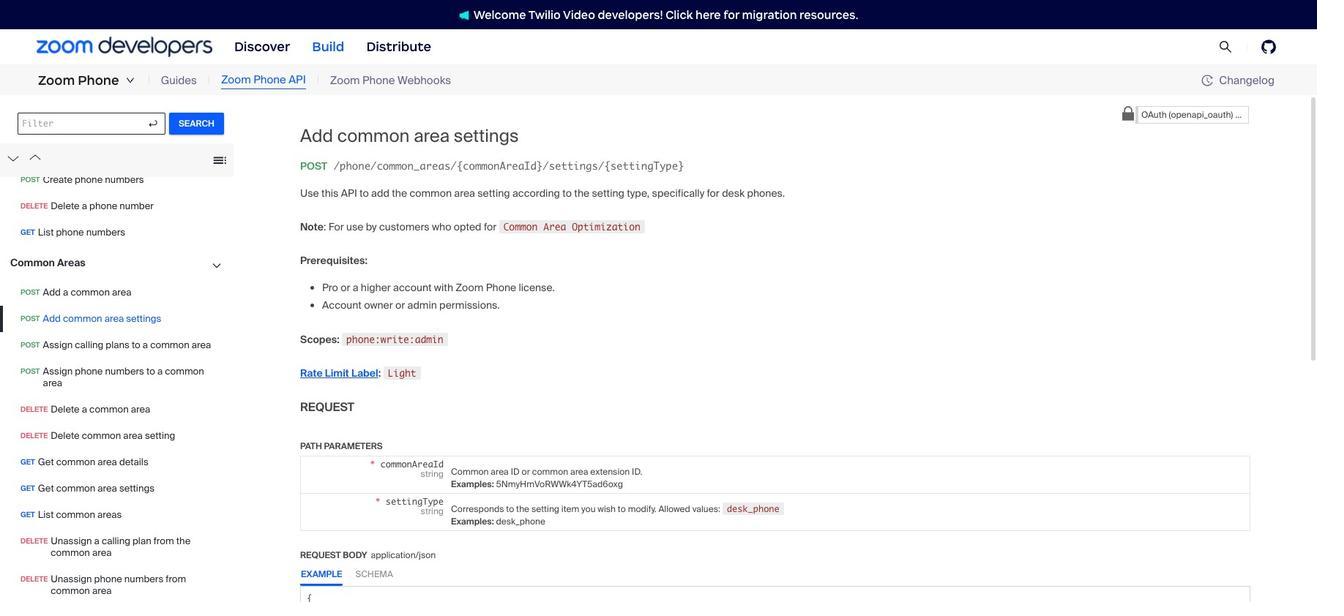 Task type: locate. For each thing, give the bounding box(es) containing it.
phone left the webhooks
[[362, 73, 395, 88]]

request
[[300, 400, 354, 415], [300, 550, 341, 561]]

zoom phone webhooks link
[[330, 72, 451, 89]]

3 phone from the left
[[362, 73, 395, 88]]

path
[[300, 441, 322, 452]]

down image
[[126, 76, 135, 85]]

search image
[[1219, 40, 1232, 54]]

history image
[[1202, 75, 1219, 86], [1202, 75, 1213, 86]]

3 zoom from the left
[[330, 73, 360, 88]]

request left body
[[300, 550, 341, 561]]

here
[[696, 8, 721, 22]]

phone left down image
[[78, 72, 119, 89]]

zoom phone webhooks
[[330, 73, 451, 88]]

0 vertical spatial request
[[300, 400, 354, 415]]

phone
[[78, 72, 119, 89], [253, 73, 286, 87], [362, 73, 395, 88]]

click
[[666, 8, 693, 22]]

github image
[[1261, 40, 1276, 54]]

zoom
[[38, 72, 75, 89], [221, 73, 251, 87], [330, 73, 360, 88]]

2 horizontal spatial zoom
[[330, 73, 360, 88]]

request up path parameters
[[300, 400, 354, 415]]

2 request from the top
[[300, 550, 341, 561]]

notification image
[[459, 10, 473, 20]]

zoom for zoom phone api
[[221, 73, 251, 87]]

changelog link
[[1202, 73, 1275, 87]]

path parameters
[[300, 441, 383, 452]]

0 horizontal spatial zoom
[[38, 72, 75, 89]]

changelog
[[1219, 73, 1275, 87]]

github image
[[1261, 40, 1276, 54]]

1 horizontal spatial phone
[[253, 73, 286, 87]]

1 horizontal spatial zoom
[[221, 73, 251, 87]]

2 horizontal spatial phone
[[362, 73, 395, 88]]

1 zoom from the left
[[38, 72, 75, 89]]

zoom phone api
[[221, 73, 306, 87]]

api
[[289, 73, 306, 87]]

0 horizontal spatial phone
[[78, 72, 119, 89]]

guides link
[[161, 72, 197, 89]]

2 zoom from the left
[[221, 73, 251, 87]]

phone left the api
[[253, 73, 286, 87]]

request for request body application/json
[[300, 550, 341, 561]]

2 phone from the left
[[253, 73, 286, 87]]

developers!
[[598, 8, 663, 22]]

history image left 'changelog' at top right
[[1202, 75, 1213, 86]]

1 request from the top
[[300, 400, 354, 415]]

1 phone from the left
[[78, 72, 119, 89]]

1 vertical spatial request
[[300, 550, 341, 561]]

search image
[[1219, 40, 1232, 54]]



Task type: vqa. For each thing, say whether or not it's contained in the screenshot.
third Phone
yes



Task type: describe. For each thing, give the bounding box(es) containing it.
request body application/json
[[300, 550, 436, 561]]

zoom phone
[[38, 72, 119, 89]]

zoom for zoom phone webhooks
[[330, 73, 360, 88]]

body
[[343, 550, 367, 561]]

phone for zoom phone
[[78, 72, 119, 89]]

phone for zoom phone api
[[253, 73, 286, 87]]

guides
[[161, 73, 197, 88]]

webhooks
[[398, 73, 451, 88]]

zoom phone api link
[[221, 72, 306, 89]]

migration
[[742, 8, 797, 22]]

twilio
[[528, 8, 561, 22]]

welcome twilio video developers! click here for migration resources.
[[473, 8, 858, 22]]

for
[[724, 8, 739, 22]]

application/json
[[371, 550, 436, 561]]

zoom for zoom phone
[[38, 72, 75, 89]]

zoom developer logo image
[[37, 37, 212, 57]]

welcome twilio video developers! click here for migration resources. link
[[444, 7, 873, 22]]

video
[[563, 8, 595, 22]]

notification image
[[459, 10, 469, 20]]

resources.
[[800, 8, 858, 22]]

request for request
[[300, 400, 354, 415]]

phone for zoom phone webhooks
[[362, 73, 395, 88]]

welcome
[[473, 8, 526, 22]]

history image down search image
[[1202, 75, 1219, 86]]

parameters
[[324, 441, 383, 452]]



